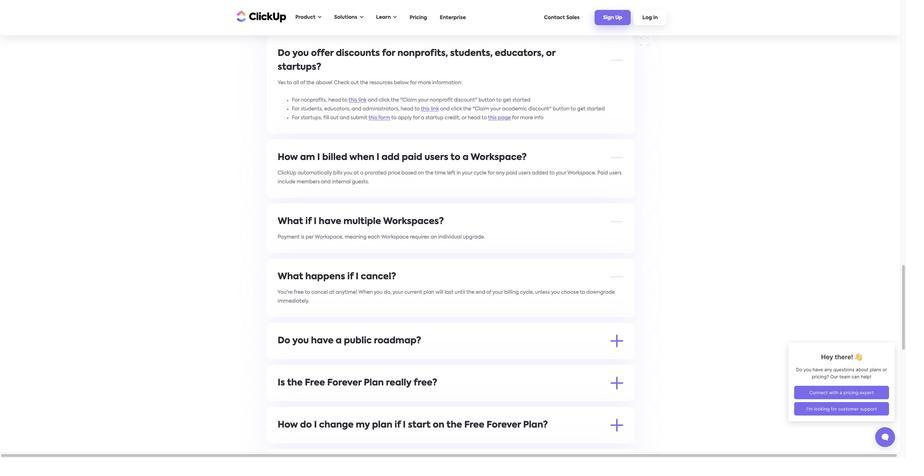 Task type: describe. For each thing, give the bounding box(es) containing it.
1 vertical spatial head
[[401, 106, 414, 111]]

what if i have multiple workspaces?
[[278, 217, 444, 226]]

1 horizontal spatial discount"
[[528, 106, 552, 111]]

log
[[643, 15, 652, 20]]

0 horizontal spatial cycle,
[[477, 438, 491, 443]]

for inside we have a 100% satisfaction guarantee. if for any reason, you're not satisfied with your purchase, simply let us know within 30 days and we'll be happy to issue you a full refund.
[[382, 2, 389, 7]]

time
[[435, 171, 446, 175]]

do for do you offer discounts for nonprofits, students, educators, or startups?
[[278, 49, 290, 58]]

your inside we have a 100% satisfaction guarantee. if for any reason, you're not satisfied with your purchase, simply let us know within 30 days and we'll be happy to issue you a full refund.
[[478, 2, 489, 7]]

1 vertical spatial have
[[319, 217, 341, 226]]

contact sales
[[544, 15, 580, 20]]

days
[[584, 2, 595, 7]]

for down academic
[[512, 115, 519, 120]]

upgrade.
[[463, 235, 485, 240]]

contact sales button
[[541, 12, 583, 24]]

prorated
[[365, 171, 387, 175]]

public
[[344, 337, 372, 345]]

0 horizontal spatial users
[[425, 153, 449, 162]]

workspace,
[[315, 235, 344, 240]]

sales
[[567, 15, 580, 20]]

1 vertical spatial if
[[347, 272, 354, 281]]

0 horizontal spatial nonprofits,
[[301, 98, 327, 103]]

downgrade
[[587, 290, 615, 295]]

learn button
[[373, 10, 401, 25]]

plan inside for sure! this is so much more than a trial. the free forever plan offers an unmatched level of functionality compared to other "freemium" apps. we do this by making money on our paid plans.
[[421, 396, 431, 401]]

form
[[379, 115, 390, 120]]

meaning
[[345, 235, 367, 240]]

sign up
[[603, 15, 623, 20]]

forever for i
[[487, 421, 521, 430]]

this
[[299, 396, 309, 401]]

for sure! this is so much more than a trial. the free forever plan offers an unmatched level of functionality compared to other "freemium" apps. we do this by making money on our paid plans.
[[278, 396, 612, 410]]

satisfied
[[445, 2, 465, 7]]

1 vertical spatial "claim
[[473, 106, 489, 111]]

2 horizontal spatial more
[[520, 115, 533, 120]]

pricing link
[[406, 12, 431, 24]]

1 horizontal spatial button
[[553, 106, 570, 111]]

cycle
[[474, 171, 487, 175]]

clickup image
[[235, 9, 286, 23]]

1 horizontal spatial all
[[457, 438, 463, 443]]

2 horizontal spatial head
[[468, 115, 481, 120]]

and up administrators,
[[368, 98, 378, 103]]

solutions button
[[331, 10, 367, 25]]

a up clickup automatically bills you at a prorated price based on the time left in your cycle for any paid users added to your workspace. paid users include members and internal guests.
[[463, 153, 469, 162]]

yes to all of the above! check out the resources below for more information:
[[278, 80, 463, 85]]

this up submit
[[349, 98, 357, 103]]

it
[[350, 354, 354, 359]]

for inside clickup automatically bills you at a prorated price based on the time left in your cycle for any paid users added to your workspace. paid users include members and internal guests.
[[488, 171, 495, 175]]

solutions
[[334, 15, 357, 20]]

0 horizontal spatial billing
[[392, 438, 406, 443]]

0 vertical spatial "claim
[[400, 98, 417, 103]]

per
[[306, 235, 314, 240]]

your left cycle on the right top of the page
[[462, 171, 473, 175]]

how for how am i billed when i add paid users to a workspace?
[[278, 153, 298, 162]]

we for we certainly do! you can find it here .
[[278, 354, 286, 359]]

this up for startups, fill out and submit this form to apply for a startup credit, or head to this page for more info
[[421, 106, 430, 111]]

billed
[[322, 153, 347, 162]]

resources
[[370, 80, 393, 85]]

2 vertical spatial have
[[311, 337, 334, 345]]

simply
[[515, 2, 531, 7]]

happy
[[285, 11, 301, 16]]

1 vertical spatial get
[[577, 106, 586, 111]]

an inside for sure! this is so much more than a trial. the free forever plan offers an unmatched level of functionality compared to other "freemium" apps. we do this by making money on our paid plans.
[[448, 396, 454, 401]]

check
[[334, 80, 350, 85]]

apply
[[398, 115, 412, 120]]

sure!
[[287, 396, 298, 401]]

of down startups? in the top of the page
[[300, 80, 305, 85]]

workspace
[[381, 235, 409, 240]]

your left workspace. at the top right of the page
[[556, 171, 567, 175]]

within
[[560, 2, 575, 7]]

know
[[546, 2, 559, 7]]

0 horizontal spatial plan
[[364, 379, 384, 388]]

plan,
[[464, 438, 476, 443]]

a up can
[[336, 337, 342, 345]]

0 horizontal spatial button
[[479, 98, 495, 103]]

cancel
[[311, 290, 328, 295]]

we'll
[[607, 2, 618, 7]]

do!
[[310, 354, 318, 359]]

guests.
[[352, 179, 369, 184]]

here link
[[355, 354, 366, 359]]

paid inside clickup automatically bills you at a prorated price based on the time left in your cycle for any paid users added to your workspace. paid users include members and internal guests.
[[506, 171, 517, 175]]

trial.
[[367, 396, 378, 401]]

add
[[382, 153, 400, 162]]

details.
[[527, 438, 544, 443]]

1 horizontal spatial more
[[418, 80, 431, 85]]

your up this page link
[[491, 106, 501, 111]]

start
[[408, 421, 431, 430]]

other
[[570, 396, 583, 401]]

the inside you're free to cancel at anytime! when you do, your current plan will last until the end of your billing cycle, unless you choose to downgrade immediately.
[[467, 290, 475, 295]]

0 horizontal spatial educators,
[[324, 106, 351, 111]]

on for based
[[418, 171, 424, 175]]

unmatched
[[456, 396, 484, 401]]

a left full
[[331, 11, 335, 16]]

refund.
[[345, 11, 362, 16]]

for for for nonprofits, head to this link and click the "claim your nonprofit discount" button to get started
[[292, 98, 300, 103]]

0 vertical spatial started
[[513, 98, 531, 103]]

cancel?
[[361, 272, 396, 281]]

1 horizontal spatial paid
[[402, 153, 423, 162]]

0 horizontal spatial all
[[293, 80, 299, 85]]

forever for than
[[401, 396, 420, 401]]

this link link for for nonprofits, head to
[[349, 98, 367, 103]]

for right apply
[[413, 115, 420, 120]]

0 vertical spatial click
[[379, 98, 390, 103]]

for nonprofits, head to this link and click the "claim your nonprofit discount" button to get started
[[292, 98, 531, 103]]

i right am
[[317, 153, 320, 162]]

our
[[371, 405, 379, 410]]

academic
[[502, 106, 527, 111]]

for inside do you offer discounts for nonprofits, students, educators, or startups?
[[382, 49, 395, 58]]

how am i billed when i add paid users to a workspace?
[[278, 153, 527, 162]]

submit
[[351, 115, 368, 120]]

0 vertical spatial if
[[305, 217, 312, 226]]

you've
[[292, 438, 308, 443]]

when
[[359, 290, 373, 295]]

to inside clickup automatically bills you at a prorated price based on the time left in your cycle for any paid users added to your workspace. paid users include members and internal guests.
[[550, 171, 555, 175]]

0 horizontal spatial discount"
[[454, 98, 477, 103]]

full
[[336, 11, 343, 16]]

and inside clickup automatically bills you at a prorated price based on the time left in your cycle for any paid users added to your workspace. paid users include members and internal guests.
[[321, 179, 331, 184]]

of right care
[[451, 438, 456, 443]]

your right the end
[[493, 290, 503, 295]]

yes
[[278, 80, 286, 85]]

do you have a public roadmap?
[[278, 337, 421, 345]]

immediately.
[[278, 299, 309, 304]]

1 horizontal spatial started
[[587, 106, 605, 111]]

team,
[[334, 438, 349, 443]]

and down nonprofit
[[440, 106, 450, 111]]

this left the form
[[369, 115, 377, 120]]

each
[[368, 235, 380, 240]]

what for what if i have multiple workspaces?
[[278, 217, 303, 226]]

you up certainly
[[292, 337, 309, 345]]

we for we have a 100% satisfaction guarantee. if for any reason, you're not satisfied with your purchase, simply let us know within 30 days and we'll be happy to issue you a full refund.
[[278, 2, 286, 7]]

for for for sure! this is so much more than a trial. the free forever plan offers an unmatched level of functionality compared to other "freemium" apps. we do this by making money on our paid plans.
[[278, 396, 286, 401]]

this left page
[[488, 115, 497, 120]]

1 vertical spatial link
[[431, 106, 439, 111]]

1 vertical spatial do
[[300, 421, 312, 430]]

.
[[366, 354, 367, 359]]

paid inside for sure! this is so much more than a trial. the free forever plan offers an unmatched level of functionality compared to other "freemium" apps. we do this by making money on our paid plans.
[[380, 405, 391, 410]]

of inside for sure! this is so much more than a trial. the free forever plan offers an unmatched level of functionality compared to other "freemium" apps. we do this by making money on our paid plans.
[[498, 396, 503, 401]]

0 horizontal spatial students,
[[301, 106, 323, 111]]

2 vertical spatial if
[[395, 421, 401, 430]]

workspaces?
[[383, 217, 444, 226]]

multiple
[[344, 217, 381, 226]]

you inside clickup automatically bills you at a prorated price based on the time left in your cycle for any paid users added to your workspace. paid users include members and internal guests.
[[344, 171, 353, 175]]

learn
[[376, 15, 391, 20]]

built
[[358, 438, 369, 443]]

a right built
[[370, 438, 374, 443]]

payment is per workspace, meaning each workspace requires an individual upgrade.
[[278, 235, 485, 240]]

once you've created a team, we built a handy billing area to take care of all plan, cycle, and payment details.
[[278, 438, 544, 443]]

to inside for sure! this is so much more than a trial. the free forever plan offers an unmatched level of functionality compared to other "freemium" apps. we do this by making money on our paid plans.
[[563, 396, 568, 401]]

can
[[329, 354, 338, 359]]

i left start
[[403, 421, 406, 430]]

end
[[476, 290, 485, 295]]

level
[[485, 396, 496, 401]]

free for much
[[390, 396, 400, 401]]

and left payment at bottom right
[[492, 438, 502, 443]]

i up created
[[314, 421, 317, 430]]

do,
[[384, 290, 392, 295]]

left
[[447, 171, 456, 175]]

i left add
[[377, 153, 380, 162]]

1 vertical spatial or
[[462, 115, 467, 120]]

do for do you have a public roadmap?
[[278, 337, 290, 345]]



Task type: vqa. For each thing, say whether or not it's contained in the screenshot.
simply
yes



Task type: locate. For each thing, give the bounding box(es) containing it.
product
[[295, 15, 316, 20]]

0 vertical spatial get
[[503, 98, 511, 103]]

an right offers at bottom
[[448, 396, 454, 401]]

offers
[[433, 396, 447, 401]]

0 horizontal spatial started
[[513, 98, 531, 103]]

of right the end
[[487, 290, 492, 295]]

we certainly do! you can find it here .
[[278, 354, 367, 359]]

we have a 100% satisfaction guarantee. if for any reason, you're not satisfied with your purchase, simply let us know within 30 days and we'll be happy to issue you a full refund.
[[278, 2, 618, 16]]

2 horizontal spatial users
[[610, 171, 622, 175]]

you right the bills
[[344, 171, 353, 175]]

a up guests.
[[360, 171, 364, 175]]

what up you're
[[278, 272, 303, 281]]

free
[[294, 290, 304, 295]]

all left plan,
[[457, 438, 463, 443]]

2 what from the top
[[278, 272, 303, 281]]

more
[[418, 80, 431, 85], [520, 115, 533, 120], [336, 396, 349, 401]]

your left nonprofit
[[418, 98, 429, 103]]

a left trial.
[[363, 396, 366, 401]]

1 horizontal spatial an
[[448, 396, 454, 401]]

plan?
[[523, 421, 548, 430]]

0 vertical spatial discount"
[[454, 98, 477, 103]]

this link link up startup
[[421, 106, 439, 111]]

cycle, right plan,
[[477, 438, 491, 443]]

1 vertical spatial out
[[330, 115, 339, 120]]

you inside we have a 100% satisfaction guarantee. if for any reason, you're not satisfied with your purchase, simply let us know within 30 days and we'll be happy to issue you a full refund.
[[321, 11, 330, 16]]

let
[[532, 2, 538, 7]]

you up startups? in the top of the page
[[292, 49, 309, 58]]

1 vertical spatial plan
[[372, 421, 393, 430]]

paid down the
[[380, 405, 391, 410]]

offer
[[311, 49, 334, 58]]

0 vertical spatial paid
[[402, 153, 423, 162]]

a left 100%
[[300, 2, 303, 7]]

1 horizontal spatial out
[[351, 80, 359, 85]]

on inside clickup automatically bills you at a prorated price based on the time left in your cycle for any paid users added to your workspace. paid users include members and internal guests.
[[418, 171, 424, 175]]

for for for startups, fill out and submit this form to apply for a startup credit, or head to this page for more info
[[292, 115, 300, 120]]

individual
[[438, 235, 462, 240]]

paid
[[402, 153, 423, 162], [506, 171, 517, 175], [380, 405, 391, 410]]

this form link
[[369, 115, 390, 120]]

area
[[407, 438, 419, 443]]

this
[[349, 98, 357, 103], [421, 106, 430, 111], [369, 115, 377, 120], [488, 115, 497, 120], [309, 405, 318, 410]]

discount" up info
[[528, 106, 552, 111]]

1 vertical spatial on
[[364, 405, 370, 410]]

we inside we have a 100% satisfaction guarantee. if for any reason, you're not satisfied with your purchase, simply let us know within 30 days and we'll be happy to issue you a full refund.
[[278, 2, 286, 7]]

you right issue
[[321, 11, 330, 16]]

payment
[[503, 438, 526, 443]]

1 vertical spatial this link link
[[421, 106, 439, 111]]

i up the when
[[356, 272, 359, 281]]

by
[[319, 405, 325, 410]]

0 horizontal spatial in
[[457, 171, 461, 175]]

do up you've
[[300, 421, 312, 430]]

2 horizontal spatial on
[[433, 421, 445, 430]]

and left the we'll
[[596, 2, 606, 7]]

do up startups? in the top of the page
[[278, 49, 290, 58]]

0 vertical spatial cycle,
[[520, 290, 534, 295]]

0 vertical spatial out
[[351, 80, 359, 85]]

for right below on the left
[[410, 80, 417, 85]]

info
[[534, 115, 544, 120]]

money
[[346, 405, 362, 410]]

users right paid
[[610, 171, 622, 175]]

0 vertical spatial more
[[418, 80, 431, 85]]

your right do,
[[393, 290, 403, 295]]

for
[[292, 98, 300, 103], [292, 106, 300, 111], [292, 115, 300, 120], [278, 396, 286, 401]]

to inside we have a 100% satisfaction guarantee. if for any reason, you're not satisfied with your purchase, simply let us know within 30 days and we'll be happy to issue you a full refund.
[[302, 11, 307, 16]]

1 vertical spatial do
[[278, 337, 290, 345]]

take
[[426, 438, 437, 443]]

of right level
[[498, 396, 503, 401]]

is inside for sure! this is so much more than a trial. the free forever plan offers an unmatched level of functionality compared to other "freemium" apps. we do this by making money on our paid plans.
[[310, 396, 313, 401]]

we down 'sure!'
[[292, 405, 300, 410]]

a left startup
[[421, 115, 424, 120]]

students, inside do you offer discounts for nonprofits, students, educators, or startups?
[[450, 49, 493, 58]]

be
[[278, 11, 284, 16]]

administrators,
[[363, 106, 400, 111]]

1 vertical spatial click
[[451, 106, 462, 111]]

what happens if i cancel?
[[278, 272, 396, 281]]

1 vertical spatial free
[[390, 396, 400, 401]]

1 vertical spatial paid
[[506, 171, 517, 175]]

click up credit,
[[451, 106, 462, 111]]

0 vertical spatial on
[[418, 171, 424, 175]]

1 what from the top
[[278, 217, 303, 226]]

1 horizontal spatial students,
[[450, 49, 493, 58]]

at inside you're free to cancel at anytime! when you do, your current plan will last until the end of your billing cycle, unless you choose to downgrade immediately.
[[329, 290, 335, 295]]

1 how from the top
[[278, 153, 298, 162]]

1 do from the top
[[278, 49, 290, 58]]

and
[[596, 2, 606, 7], [368, 98, 378, 103], [352, 106, 361, 111], [440, 106, 450, 111], [340, 115, 350, 120], [321, 179, 331, 184], [492, 438, 502, 443]]

0 horizontal spatial at
[[329, 290, 335, 295]]

0 horizontal spatial plan
[[372, 421, 393, 430]]

have inside we have a 100% satisfaction guarantee. if for any reason, you're not satisfied with your purchase, simply let us know within 30 days and we'll be happy to issue you a full refund.
[[287, 2, 299, 7]]

requires
[[410, 235, 430, 240]]

discounts
[[336, 49, 380, 58]]

plan up trial.
[[364, 379, 384, 388]]

my
[[356, 421, 370, 430]]

is left so
[[310, 396, 313, 401]]

workspace?
[[471, 153, 527, 162]]

clickup automatically bills you at a prorated price based on the time left in your cycle for any paid users added to your workspace. paid users include members and internal guests.
[[278, 171, 622, 184]]

this link link for for students, educators, and administrators, head to
[[421, 106, 439, 111]]

billing left area
[[392, 438, 406, 443]]

0 vertical spatial what
[[278, 217, 303, 226]]

1 vertical spatial all
[[457, 438, 463, 443]]

out
[[351, 80, 359, 85], [330, 115, 339, 120]]

include
[[278, 179, 296, 184]]

workspace.
[[568, 171, 596, 175]]

0 horizontal spatial this link link
[[349, 98, 367, 103]]

educators, inside do you offer discounts for nonprofits, students, educators, or startups?
[[495, 49, 544, 58]]

0 vertical spatial or
[[546, 49, 556, 58]]

billing inside you're free to cancel at anytime! when you do, your current plan will last until the end of your billing cycle, unless you choose to downgrade immediately.
[[504, 290, 519, 295]]

here
[[355, 354, 366, 359]]

a inside clickup automatically bills you at a prorated price based on the time left in your cycle for any paid users added to your workspace. paid users include members and internal guests.
[[360, 171, 364, 175]]

paid
[[598, 171, 608, 175]]

happens
[[305, 272, 345, 281]]

in right left
[[457, 171, 461, 175]]

1 horizontal spatial or
[[546, 49, 556, 58]]

head up apply
[[401, 106, 414, 111]]

if down plans. on the bottom of page
[[395, 421, 401, 430]]

more inside for sure! this is so much more than a trial. the free forever plan offers an unmatched level of functionality compared to other "freemium" apps. we do this by making money on our paid plans.
[[336, 396, 349, 401]]

do inside for sure! this is so much more than a trial. the free forever plan offers an unmatched level of functionality compared to other "freemium" apps. we do this by making money on our paid plans.
[[301, 405, 308, 410]]

0 vertical spatial have
[[287, 2, 299, 7]]

and inside we have a 100% satisfaction guarantee. if for any reason, you're not satisfied with your purchase, simply let us know within 30 days and we'll be happy to issue you a full refund.
[[596, 2, 606, 7]]

issue
[[309, 11, 320, 16]]

this link link up submit
[[349, 98, 367, 103]]

plan up handy
[[372, 421, 393, 430]]

will
[[436, 290, 444, 295]]

on right based
[[418, 171, 424, 175]]

satisfaction
[[319, 2, 348, 7]]

plan inside you're free to cancel at anytime! when you do, your current plan will last until the end of your billing cycle, unless you choose to downgrade immediately.
[[424, 290, 435, 295]]

"freemium"
[[584, 396, 612, 401]]

on for start
[[433, 421, 445, 430]]

1 horizontal spatial at
[[354, 171, 359, 175]]

making
[[326, 405, 344, 410]]

1 vertical spatial we
[[278, 354, 286, 359]]

have up happy
[[287, 2, 299, 7]]

how up clickup
[[278, 153, 298, 162]]

and down automatically
[[321, 179, 331, 184]]

billing left 'unless' on the right bottom of the page
[[504, 290, 519, 295]]

change
[[319, 421, 354, 430]]

paid down workspace?
[[506, 171, 517, 175]]

you inside do you offer discounts for nonprofits, students, educators, or startups?
[[292, 49, 309, 58]]

with
[[467, 2, 477, 7]]

we inside for sure! this is so much more than a trial. the free forever plan offers an unmatched level of functionality compared to other "freemium" apps. we do this by making money on our paid plans.
[[292, 405, 300, 410]]

0 horizontal spatial head
[[329, 98, 341, 103]]

2 vertical spatial head
[[468, 115, 481, 120]]

this left the by
[[309, 405, 318, 410]]

on inside for sure! this is so much more than a trial. the free forever plan offers an unmatched level of functionality compared to other "freemium" apps. we do this by making money on our paid plans.
[[364, 405, 370, 410]]

at inside clickup automatically bills you at a prorated price based on the time left in your cycle for any paid users added to your workspace. paid users include members and internal guests.
[[354, 171, 359, 175]]

2 vertical spatial paid
[[380, 405, 391, 410]]

for inside for sure! this is so much more than a trial. the free forever plan offers an unmatched level of functionality compared to other "freemium" apps. we do this by making money on our paid plans.
[[278, 396, 286, 401]]

100%
[[305, 2, 318, 7]]

0 vertical spatial students,
[[450, 49, 493, 58]]

any inside clickup automatically bills you at a prorated price based on the time left in your cycle for any paid users added to your workspace. paid users include members and internal guests.
[[496, 171, 505, 175]]

any inside we have a 100% satisfaction guarantee. if for any reason, you're not satisfied with your purchase, simply let us know within 30 days and we'll be happy to issue you a full refund.
[[390, 2, 399, 7]]

credit,
[[445, 115, 461, 120]]

forever up 'than'
[[327, 379, 362, 388]]

0 vertical spatial an
[[431, 235, 437, 240]]

0 vertical spatial free
[[305, 379, 325, 388]]

0 vertical spatial in
[[654, 15, 658, 20]]

of
[[300, 80, 305, 85], [487, 290, 492, 295], [498, 396, 503, 401], [451, 438, 456, 443]]

forever
[[327, 379, 362, 388], [401, 396, 420, 401], [487, 421, 521, 430]]

click
[[379, 98, 390, 103], [451, 106, 462, 111]]

automatically
[[298, 171, 332, 175]]

on
[[418, 171, 424, 175], [364, 405, 370, 410], [433, 421, 445, 430]]

this inside for sure! this is so much more than a trial. the free forever plan offers an unmatched level of functionality compared to other "freemium" apps. we do this by making money on our paid plans.
[[309, 405, 318, 410]]

we
[[350, 438, 357, 443]]

price
[[388, 171, 400, 175]]

on left our
[[364, 405, 370, 410]]

0 horizontal spatial or
[[462, 115, 467, 120]]

is the free forever plan really free?
[[278, 379, 437, 388]]

i
[[317, 153, 320, 162], [377, 153, 380, 162], [314, 217, 317, 226], [356, 272, 359, 281], [314, 421, 317, 430], [403, 421, 406, 430]]

1 vertical spatial students,
[[301, 106, 323, 111]]

free?
[[414, 379, 437, 388]]

0 horizontal spatial on
[[364, 405, 370, 410]]

1 horizontal spatial free
[[390, 396, 400, 401]]

this page link
[[488, 115, 511, 120]]

discount" up 'for students, educators, and administrators, head to this link and click the "claim your academic discount" button to get started'
[[454, 98, 477, 103]]

care
[[438, 438, 450, 443]]

for
[[382, 2, 389, 7], [382, 49, 395, 58], [410, 80, 417, 85], [413, 115, 420, 120], [512, 115, 519, 120], [488, 171, 495, 175]]

2 horizontal spatial forever
[[487, 421, 521, 430]]

1 horizontal spatial "claim
[[473, 106, 489, 111]]

contact
[[544, 15, 565, 20]]

1 vertical spatial billing
[[392, 438, 406, 443]]

up
[[616, 15, 623, 20]]

have up we certainly do! you can find it here .
[[311, 337, 334, 345]]

link up submit
[[359, 98, 367, 103]]

"claim up apply
[[400, 98, 417, 103]]

free up plans. on the bottom of page
[[390, 396, 400, 401]]

you left do,
[[374, 290, 383, 295]]

1 vertical spatial button
[[553, 106, 570, 111]]

compared
[[536, 396, 562, 401]]

guarantee.
[[349, 2, 376, 7]]

2 vertical spatial we
[[292, 405, 300, 410]]

link
[[359, 98, 367, 103], [431, 106, 439, 111]]

is left per
[[301, 235, 304, 240]]

in right log
[[654, 15, 658, 20]]

log in link
[[634, 10, 667, 25]]

0 vertical spatial this link link
[[349, 98, 367, 103]]

1 vertical spatial more
[[520, 115, 533, 120]]

1 vertical spatial an
[[448, 396, 454, 401]]

the inside clickup automatically bills you at a prorated price based on the time left in your cycle for any paid users added to your workspace. paid users include members and internal guests.
[[425, 171, 434, 175]]

link up startup
[[431, 106, 439, 111]]

us
[[539, 2, 545, 7]]

2 how from the top
[[278, 421, 298, 430]]

1 horizontal spatial billing
[[504, 290, 519, 295]]

0 vertical spatial plan
[[424, 290, 435, 295]]

do inside do you offer discounts for nonprofits, students, educators, or startups?
[[278, 49, 290, 58]]

0 vertical spatial educators,
[[495, 49, 544, 58]]

page
[[498, 115, 511, 120]]

1 horizontal spatial users
[[519, 171, 531, 175]]

i up workspace,
[[314, 217, 317, 226]]

forever inside for sure! this is so much more than a trial. the free forever plan offers an unmatched level of functionality compared to other "freemium" apps. we do this by making money on our paid plans.
[[401, 396, 420, 401]]

0 vertical spatial billing
[[504, 290, 519, 295]]

0 horizontal spatial get
[[503, 98, 511, 103]]

0 horizontal spatial link
[[359, 98, 367, 103]]

discount"
[[454, 98, 477, 103], [528, 106, 552, 111]]

unless
[[535, 290, 550, 295]]

more up making
[[336, 396, 349, 401]]

free up plan,
[[464, 421, 485, 430]]

1 vertical spatial started
[[587, 106, 605, 111]]

head right credit,
[[468, 115, 481, 120]]

so
[[315, 396, 320, 401]]

free up so
[[305, 379, 325, 388]]

1 vertical spatial is
[[310, 396, 313, 401]]

all right yes on the top of page
[[293, 80, 299, 85]]

do down this
[[301, 405, 308, 410]]

1 horizontal spatial if
[[347, 272, 354, 281]]

what up payment
[[278, 217, 303, 226]]

when
[[350, 153, 375, 162]]

on up care
[[433, 421, 445, 430]]

and up submit
[[352, 106, 361, 111]]

if up per
[[305, 217, 312, 226]]

free inside for sure! this is so much more than a trial. the free forever plan offers an unmatched level of functionality compared to other "freemium" apps. we do this by making money on our paid plans.
[[390, 396, 400, 401]]

have up workspace,
[[319, 217, 341, 226]]

1 vertical spatial educators,
[[324, 106, 351, 111]]

do you offer discounts for nonprofits, students, educators, or startups?
[[278, 49, 556, 72]]

what for what happens if i cancel?
[[278, 272, 303, 281]]

cycle, left 'unless' on the right bottom of the page
[[520, 290, 534, 295]]

1 horizontal spatial nonprofits,
[[398, 49, 448, 58]]

at for billed
[[354, 171, 359, 175]]

1 vertical spatial in
[[457, 171, 461, 175]]

if up anytime!
[[347, 272, 354, 281]]

enterprise
[[440, 15, 466, 20]]

0 vertical spatial we
[[278, 2, 286, 7]]

0 vertical spatial link
[[359, 98, 367, 103]]

users left added
[[519, 171, 531, 175]]

0 horizontal spatial out
[[330, 115, 339, 120]]

in inside clickup automatically bills you at a prorated price based on the time left in your cycle for any paid users added to your workspace. paid users include members and internal guests.
[[457, 171, 461, 175]]

plan left will
[[424, 290, 435, 295]]

0 horizontal spatial forever
[[327, 379, 362, 388]]

more left info
[[520, 115, 533, 120]]

for up resources on the top of the page
[[382, 49, 395, 58]]

and left submit
[[340, 115, 350, 120]]

of inside you're free to cancel at anytime! when you do, your current plan will last until the end of your billing cycle, unless you choose to downgrade immediately.
[[487, 290, 492, 295]]

for for for students, educators, and administrators, head to this link and click the "claim your academic discount" button to get started
[[292, 106, 300, 111]]

nonprofits, inside do you offer discounts for nonprofits, students, educators, or startups?
[[398, 49, 448, 58]]

1 vertical spatial any
[[496, 171, 505, 175]]

free for plan
[[464, 421, 485, 430]]

you right 'unless' on the right bottom of the page
[[551, 290, 560, 295]]

how for how do i change my plan if i start on the free forever plan?
[[278, 421, 298, 430]]

1 horizontal spatial head
[[401, 106, 414, 111]]

you're
[[278, 290, 293, 295]]

a inside for sure! this is so much more than a trial. the free forever plan offers an unmatched level of functionality compared to other "freemium" apps. we do this by making money on our paid plans.
[[363, 396, 366, 401]]

1 horizontal spatial forever
[[401, 396, 420, 401]]

users up time
[[425, 153, 449, 162]]

you're
[[419, 2, 434, 7]]

cycle,
[[520, 290, 534, 295], [477, 438, 491, 443]]

1 horizontal spatial this link link
[[421, 106, 439, 111]]

cycle, inside you're free to cancel at anytime! when you do, your current plan will last until the end of your billing cycle, unless you choose to downgrade immediately.
[[520, 290, 534, 295]]

once
[[278, 438, 291, 443]]

1 horizontal spatial link
[[431, 106, 439, 111]]

1 vertical spatial cycle,
[[477, 438, 491, 443]]

1 horizontal spatial educators,
[[495, 49, 544, 58]]

out right check at the top
[[351, 80, 359, 85]]

1 horizontal spatial on
[[418, 171, 424, 175]]

0 horizontal spatial is
[[301, 235, 304, 240]]

for students, educators, and administrators, head to this link and click the "claim your academic discount" button to get started
[[292, 106, 605, 111]]

how up once
[[278, 421, 298, 430]]

1 horizontal spatial click
[[451, 106, 462, 111]]

added
[[532, 171, 548, 175]]

1 vertical spatial what
[[278, 272, 303, 281]]

0 vertical spatial head
[[329, 98, 341, 103]]

0 vertical spatial how
[[278, 153, 298, 162]]

forever up payment at bottom right
[[487, 421, 521, 430]]

at for i
[[329, 290, 335, 295]]

2 vertical spatial on
[[433, 421, 445, 430]]

apps.
[[278, 405, 291, 410]]

or inside do you offer discounts for nonprofits, students, educators, or startups?
[[546, 49, 556, 58]]

0 vertical spatial is
[[301, 235, 304, 240]]

we up be
[[278, 2, 286, 7]]

more up for nonprofits, head to this link and click the "claim your nonprofit discount" button to get started
[[418, 80, 431, 85]]

1 vertical spatial discount"
[[528, 106, 552, 111]]

0 horizontal spatial an
[[431, 235, 437, 240]]

how do i change my plan if i start on the free forever plan?
[[278, 421, 548, 430]]

2 do from the top
[[278, 337, 290, 345]]

at
[[354, 171, 359, 175], [329, 290, 335, 295]]

1 vertical spatial plan
[[421, 396, 431, 401]]

a left the team,
[[330, 438, 333, 443]]

your right with
[[478, 2, 489, 7]]

2 vertical spatial more
[[336, 396, 349, 401]]



